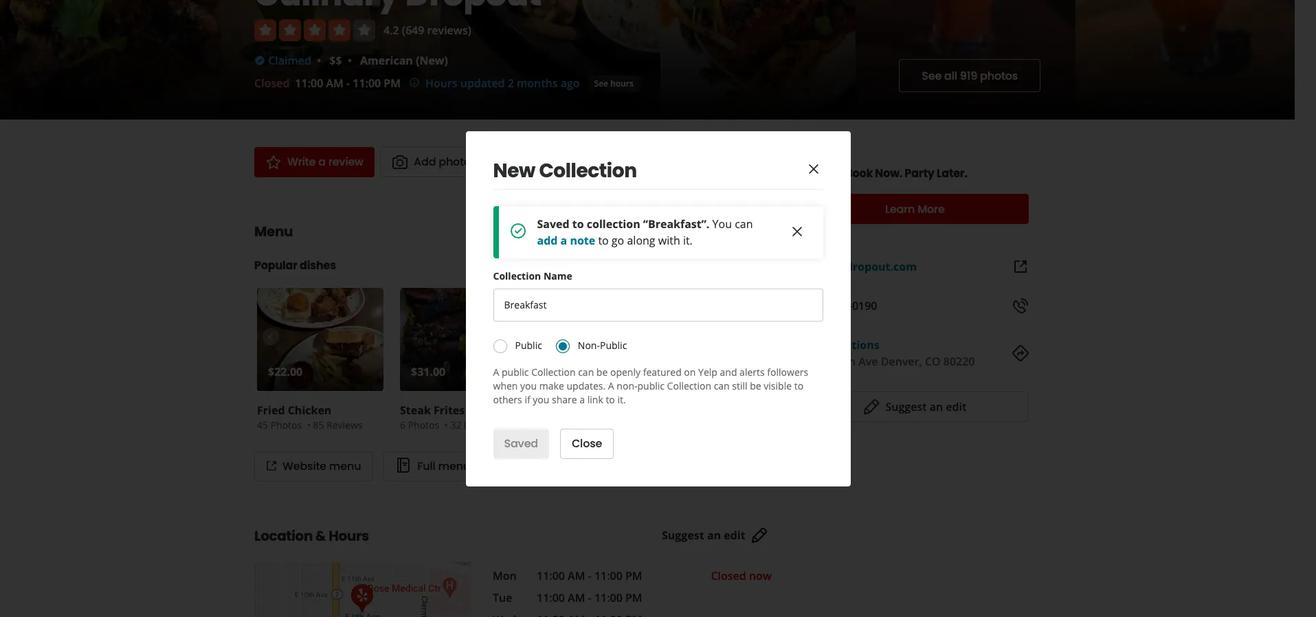 Task type: describe. For each thing, give the bounding box(es) containing it.
1 vertical spatial public
[[638, 379, 665, 392]]

featured
[[643, 366, 682, 379]]

32 reviews
[[451, 419, 500, 432]]

add a note link
[[537, 233, 596, 248]]

32
[[451, 419, 462, 432]]

1 horizontal spatial be
[[750, 379, 762, 392]]

suggest an edit inside suggest an edit button
[[886, 400, 967, 415]]

menu for website menu
[[329, 459, 361, 475]]

culinarydropout.com link
[[802, 259, 917, 274]]

map image
[[254, 563, 471, 618]]

edit inside 'link'
[[724, 528, 746, 543]]

(720)
[[802, 298, 827, 314]]

new collection
[[493, 157, 637, 184]]

updated
[[461, 76, 505, 91]]

non-
[[617, 379, 638, 392]]

make
[[540, 379, 564, 392]]

ave
[[859, 354, 879, 369]]

e
[[830, 354, 836, 369]]

0 vertical spatial saved button
[[571, 147, 650, 177]]

months
[[517, 76, 558, 91]]

a inside saved to collection "breakfast". you can add a note to go along with it.
[[561, 233, 568, 248]]

a inside a public collection can be openly featured on yelp and alerts followers when you make updates. a non-public collection can still be visible to others if you share a link to it.
[[580, 393, 585, 406]]

share button
[[488, 147, 565, 177]]

24 camera v2 image
[[392, 154, 409, 171]]

(649 reviews) link
[[402, 23, 472, 38]]

can inside saved to collection "breakfast". you can add a note to go along with it.
[[735, 216, 753, 231]]

0 vertical spatial saved
[[604, 154, 638, 170]]

photos for fried
[[271, 419, 302, 432]]

1 vertical spatial you
[[533, 393, 550, 406]]

chicken for crispy
[[580, 403, 624, 418]]

learn more
[[886, 201, 945, 217]]

openly
[[611, 366, 641, 379]]

full
[[418, 459, 436, 475]]

$22.00
[[268, 364, 303, 380]]

share
[[522, 154, 553, 170]]

see hours link
[[588, 76, 640, 92]]

collection up collection
[[539, 157, 637, 184]]

go
[[612, 233, 625, 248]]

$15.50
[[697, 364, 732, 380]]

suggest an edit inside suggest an edit 'link'
[[662, 528, 746, 543]]

reviews for steak frites
[[464, 419, 500, 432]]

collection up make
[[532, 366, 576, 379]]

party
[[905, 165, 935, 181]]

4141
[[802, 354, 827, 369]]

location
[[254, 527, 313, 546]]

(720) 779-0190
[[802, 298, 878, 314]]

24 menu v2 image
[[396, 458, 412, 474]]

add
[[414, 154, 436, 170]]

get
[[802, 338, 821, 353]]

to left go
[[599, 233, 609, 248]]

website menu link
[[254, 452, 373, 482]]

see all 919 photos link
[[900, 59, 1041, 92]]

collection down the on
[[667, 379, 712, 392]]

2 vertical spatial can
[[714, 379, 730, 392]]

crispy chicken katsu 19 photos
[[543, 403, 658, 432]]

full menu link
[[384, 452, 482, 482]]

closed now
[[711, 569, 772, 584]]

saved button inside new collection dialog
[[493, 429, 549, 459]]

it. inside saved to collection "breakfast". you can add a note to go along with it.
[[683, 233, 693, 248]]

16 external link v2 image
[[266, 461, 277, 472]]

tue
[[493, 591, 513, 606]]

soft pretzels & provolone fondue image
[[686, 288, 813, 391]]

9th
[[839, 354, 856, 369]]

it. inside a public collection can be openly featured on yelp and alerts followers when you make updates. a non-public collection can still be visible to others if you share a link to it.
[[618, 393, 626, 406]]

now.
[[876, 165, 903, 181]]

collection left name in the top of the page
[[493, 269, 541, 282]]

a public collection can be openly featured on yelp and alerts followers when you make updates. a non-public collection can still be visible to others if you share a link to it.
[[493, 366, 809, 406]]

edit inside button
[[946, 400, 967, 415]]

write a review
[[287, 154, 364, 170]]

on
[[685, 366, 696, 379]]

& inside 'location & hours' element
[[316, 527, 326, 546]]

when
[[493, 379, 518, 392]]

0 horizontal spatial a
[[493, 366, 500, 379]]

followers
[[768, 366, 809, 379]]

photo of culinary dropout - denver, co, us. fly like paper and tijuana spa watef image
[[221, 0, 441, 120]]

learn more link
[[802, 194, 1029, 224]]

book now. party later.
[[846, 165, 968, 181]]

photo
[[439, 154, 471, 170]]

to up note at left
[[573, 216, 584, 231]]

45
[[257, 419, 268, 432]]

you
[[713, 216, 732, 231]]

16 info v2 image
[[409, 77, 420, 88]]

co
[[926, 354, 941, 369]]

view full menu link
[[671, 259, 768, 274]]

- for mon
[[588, 569, 592, 584]]

collection name
[[493, 269, 573, 282]]

24 external link v2 image
[[1013, 259, 1029, 275]]

see for see all 919 photos
[[922, 68, 942, 84]]

"breakfast".
[[644, 216, 710, 231]]

american (new)
[[360, 53, 448, 68]]

4.2
[[384, 23, 399, 38]]

2 horizontal spatial menu
[[721, 259, 753, 274]]

pretzels
[[711, 403, 755, 418]]

full menu
[[418, 459, 470, 475]]

photos inside crispy chicken katsu 19 photos
[[557, 419, 588, 432]]

american
[[360, 53, 413, 68]]

close
[[572, 436, 603, 452]]

location & hours
[[254, 527, 369, 546]]

steak
[[400, 403, 431, 418]]

all
[[945, 68, 958, 84]]

19
[[543, 419, 554, 432]]

an inside suggest an edit button
[[930, 400, 944, 415]]

1 vertical spatial can
[[578, 366, 594, 379]]

review
[[329, 154, 364, 170]]

14 chevron right outline image
[[758, 261, 768, 271]]

pm for mon
[[626, 569, 643, 584]]

hours
[[611, 77, 634, 89]]

info alert
[[409, 75, 580, 91]]

see all 919 photos
[[922, 68, 1018, 84]]

saved inside saved to collection "breakfast". you can add a note to go along with it.
[[537, 216, 570, 231]]

11:00 am - 11:00 pm for mon
[[537, 569, 643, 584]]

later.
[[937, 165, 968, 181]]

see for see hours
[[595, 77, 609, 89]]

photo of culinary dropout - denver, co, us. kurubota pork ribs image
[[441, 0, 661, 120]]

photo of culinary dropout - denver, co, us. bloody mary - bacon image
[[856, 0, 1076, 120]]

popular dishes
[[254, 258, 336, 274]]

yelp
[[699, 366, 718, 379]]

hours inside info "alert"
[[426, 76, 458, 91]]

steak frites image
[[400, 288, 527, 391]]

success alert
[[493, 206, 824, 258]]



Task type: vqa. For each thing, say whether or not it's contained in the screenshot.


Task type: locate. For each thing, give the bounding box(es) containing it.
0 horizontal spatial suggest an edit
[[662, 528, 746, 543]]

85
[[313, 419, 324, 432]]

write a review link
[[254, 147, 375, 177]]

$31.00
[[411, 364, 446, 380]]

suggest an edit up 'closed now'
[[662, 528, 746, 543]]

photo of culinary dropout - denver, co, us. spicy korean skirt steak image
[[661, 0, 856, 120]]

30 reviews
[[599, 419, 649, 432]]

crispy
[[543, 403, 577, 418]]

a right add
[[561, 233, 568, 248]]

a
[[318, 154, 326, 170], [561, 233, 568, 248], [580, 393, 585, 406]]

1 vertical spatial be
[[750, 379, 762, 392]]

1 horizontal spatial chicken
[[580, 403, 624, 418]]

share
[[552, 393, 577, 406]]

saved up add
[[537, 216, 570, 231]]

1 horizontal spatial public
[[638, 379, 665, 392]]

1 horizontal spatial suggest an edit
[[886, 400, 967, 415]]

0 vertical spatial pm
[[384, 76, 401, 91]]

collection
[[539, 157, 637, 184], [493, 269, 541, 282], [532, 366, 576, 379], [667, 379, 712, 392]]

0 horizontal spatial be
[[597, 366, 608, 379]]

get directions link
[[802, 338, 880, 353]]

suggest inside suggest an edit 'link'
[[662, 528, 705, 543]]

edit down the 80220
[[946, 400, 967, 415]]

closed left now
[[711, 569, 747, 584]]

1 vertical spatial close image
[[789, 223, 806, 240]]

saved right 24 save v2 icon
[[604, 154, 638, 170]]

others
[[493, 393, 522, 406]]

2 horizontal spatial can
[[735, 216, 753, 231]]

reviews down katsu
[[613, 419, 649, 432]]

can right "you"
[[735, 216, 753, 231]]

0 vertical spatial a
[[318, 154, 326, 170]]

1 vertical spatial hours
[[329, 527, 369, 546]]

saved button up collection
[[571, 147, 650, 177]]

0 vertical spatial be
[[597, 366, 608, 379]]

a
[[493, 366, 500, 379], [608, 379, 615, 392]]

visible
[[764, 379, 792, 392]]

a left non-
[[608, 379, 615, 392]]

public up when
[[502, 366, 529, 379]]

0 horizontal spatial public
[[502, 366, 529, 379]]

get directions 4141 e 9th ave denver, co 80220
[[802, 338, 975, 369]]

0 vertical spatial close image
[[806, 161, 822, 178]]

can
[[735, 216, 753, 231], [578, 366, 594, 379], [714, 379, 730, 392]]

0 horizontal spatial photos
[[271, 419, 302, 432]]

0 horizontal spatial menu
[[329, 459, 361, 475]]

public down 'featured'
[[638, 379, 665, 392]]

reviews right 32
[[464, 419, 500, 432]]

public
[[502, 366, 529, 379], [638, 379, 665, 392]]

saved down if
[[504, 436, 538, 452]]

0 vertical spatial am
[[326, 76, 344, 91]]

menu right the website
[[329, 459, 361, 475]]

1 photos from the left
[[271, 419, 302, 432]]

photo of culinary dropout - denver, co, us. image
[[1076, 0, 1296, 120]]

view full menu
[[671, 259, 753, 274]]

2 vertical spatial pm
[[626, 591, 643, 606]]

it. down non-
[[618, 393, 626, 406]]

$$
[[330, 53, 342, 68]]

it. right with
[[683, 233, 693, 248]]

photos inside steak frites 6 photos
[[408, 419, 440, 432]]

more
[[918, 201, 945, 217]]

1 horizontal spatial saved button
[[571, 147, 650, 177]]

close image inside the success alert
[[789, 223, 806, 240]]

0 horizontal spatial a
[[318, 154, 326, 170]]

& right pretzels
[[758, 403, 766, 418]]

am
[[326, 76, 344, 91], [568, 569, 586, 584], [568, 591, 586, 606]]

11:00 am - 11:00 pm for tue
[[537, 591, 643, 606]]

denver,
[[881, 354, 923, 369]]

photos for steak
[[408, 419, 440, 432]]

0 vertical spatial it.
[[683, 233, 693, 248]]

24 checkmark badged v2 image
[[510, 223, 526, 239]]

1 vertical spatial -
[[588, 569, 592, 584]]

collection
[[587, 216, 641, 231]]

919
[[961, 68, 978, 84]]

with
[[659, 233, 681, 248]]

24 phone v2 image
[[1013, 298, 1029, 314]]

dishes
[[300, 258, 336, 274]]

1 public from the left
[[515, 339, 542, 352]]

0 horizontal spatial &
[[316, 527, 326, 546]]

learn
[[886, 201, 915, 217]]

it.
[[683, 233, 693, 248], [618, 393, 626, 406]]

(new)
[[416, 53, 448, 68]]

public up openly
[[600, 339, 627, 352]]

1 horizontal spatial photos
[[408, 419, 440, 432]]

see left hours
[[595, 77, 609, 89]]

add photo
[[414, 154, 471, 170]]

see hours
[[595, 77, 634, 89]]

0 horizontal spatial chicken
[[288, 403, 332, 418]]

photos down steak
[[408, 419, 440, 432]]

1 vertical spatial an
[[708, 528, 721, 543]]

chicken
[[288, 403, 332, 418], [580, 403, 624, 418]]

0 horizontal spatial can
[[578, 366, 594, 379]]

0 horizontal spatial an
[[708, 528, 721, 543]]

2 horizontal spatial reviews
[[613, 419, 649, 432]]

1 vertical spatial saved
[[537, 216, 570, 231]]

11:00 am - 11:00 pm
[[537, 569, 643, 584], [537, 591, 643, 606]]

menu inside website menu link
[[329, 459, 361, 475]]

photos down the crispy
[[557, 419, 588, 432]]

24 save v2 image
[[582, 154, 599, 171]]

0 horizontal spatial reviews
[[327, 419, 363, 432]]

to right link
[[606, 393, 615, 406]]

24 pencil v2 image
[[751, 528, 768, 544]]

menu right the full on the bottom left of the page
[[438, 459, 470, 475]]

0 vertical spatial you
[[521, 379, 537, 392]]

be up updates.
[[597, 366, 608, 379]]

you right if
[[533, 393, 550, 406]]

1 horizontal spatial an
[[930, 400, 944, 415]]

see
[[922, 68, 942, 84], [595, 77, 609, 89]]

24 directions v2 image
[[1013, 345, 1029, 362]]

30
[[599, 419, 610, 432]]

fried chicken image
[[257, 288, 384, 391]]

fondue
[[827, 403, 868, 418]]

1 vertical spatial am
[[568, 569, 586, 584]]

steak frites 6 photos
[[400, 403, 465, 432]]

fried
[[257, 403, 285, 418]]

1 horizontal spatial hours
[[426, 76, 458, 91]]

an inside suggest an edit 'link'
[[708, 528, 721, 543]]

& inside menu element
[[758, 403, 766, 418]]

new collection dialog
[[0, 0, 1317, 618]]

an down co
[[930, 400, 944, 415]]

1 vertical spatial 11:00 am - 11:00 pm
[[537, 591, 643, 606]]

note
[[570, 233, 596, 248]]

along
[[627, 233, 656, 248]]

saved button down if
[[493, 429, 549, 459]]

0 vertical spatial 11:00 am - 11:00 pm
[[537, 569, 643, 584]]

public up make
[[515, 339, 542, 352]]

be down alerts
[[750, 379, 762, 392]]

public
[[515, 339, 542, 352], [600, 339, 627, 352]]

1 horizontal spatial suggest
[[886, 400, 927, 415]]

24 share v2 image
[[500, 154, 516, 171]]

crispy chicken katsu image
[[543, 288, 670, 391]]

1 vertical spatial closed
[[711, 569, 747, 584]]

1 vertical spatial &
[[316, 527, 326, 546]]

1 vertical spatial edit
[[724, 528, 746, 543]]

see left the all
[[922, 68, 942, 84]]

6
[[400, 419, 406, 432]]

chicken for fried
[[288, 403, 332, 418]]

menu left 14 chevron right outline icon
[[721, 259, 753, 274]]

am for mon
[[568, 569, 586, 584]]

closed inside 'location & hours' element
[[711, 569, 747, 584]]

add photo link
[[380, 147, 483, 177]]

24 star v2 image
[[265, 154, 282, 171]]

1 horizontal spatial public
[[600, 339, 627, 352]]

photos inside fried chicken 45 photos
[[271, 419, 302, 432]]

-
[[347, 76, 350, 91], [588, 569, 592, 584], [588, 591, 592, 606]]

you
[[521, 379, 537, 392], [533, 393, 550, 406]]

1 horizontal spatial can
[[714, 379, 730, 392]]

close image
[[806, 161, 822, 178], [789, 223, 806, 240]]

view
[[671, 259, 697, 274]]

3 reviews from the left
[[613, 419, 649, 432]]

0 horizontal spatial see
[[595, 77, 609, 89]]

pm for tue
[[626, 591, 643, 606]]

saved
[[604, 154, 638, 170], [537, 216, 570, 231], [504, 436, 538, 452]]

chicken inside fried chicken 45 photos
[[288, 403, 332, 418]]

80220
[[944, 354, 975, 369]]

2 public from the left
[[600, 339, 627, 352]]

to down 'followers' on the bottom of the page
[[795, 379, 804, 392]]

chicken up 30
[[580, 403, 624, 418]]

menu inside full menu link
[[438, 459, 470, 475]]

1 horizontal spatial reviews
[[464, 419, 500, 432]]

can up updates.
[[578, 366, 594, 379]]

a left link
[[580, 393, 585, 406]]

and
[[720, 366, 738, 379]]

2 photos from the left
[[408, 419, 440, 432]]

suggest an edit button
[[802, 392, 1029, 422]]

0 vertical spatial an
[[930, 400, 944, 415]]

previous image
[[263, 329, 278, 345]]

hours down (new)
[[426, 76, 458, 91]]

2 vertical spatial saved
[[504, 436, 538, 452]]

2 reviews from the left
[[464, 419, 500, 432]]

non-
[[578, 339, 600, 352]]

suggest an edit link
[[662, 528, 768, 544]]

alerts
[[740, 366, 765, 379]]

1 vertical spatial saved button
[[493, 429, 549, 459]]

ago
[[561, 76, 580, 91]]

photos
[[981, 68, 1018, 84]]

0 horizontal spatial saved button
[[493, 429, 549, 459]]

edit left 24 pencil v2 image
[[724, 528, 746, 543]]

- for tue
[[588, 591, 592, 606]]

0 horizontal spatial it.
[[618, 393, 626, 406]]

1 vertical spatial it.
[[618, 393, 626, 406]]

2 vertical spatial a
[[580, 393, 585, 406]]

book
[[846, 165, 873, 181]]

0 vertical spatial can
[[735, 216, 753, 231]]

1 horizontal spatial &
[[758, 403, 766, 418]]

1 vertical spatial pm
[[626, 569, 643, 584]]

4.2 (649 reviews)
[[384, 23, 472, 38]]

reviews for fried chicken
[[327, 419, 363, 432]]

1 horizontal spatial it.
[[683, 233, 693, 248]]

an left 24 pencil v2 image
[[708, 528, 721, 543]]

a inside "link"
[[318, 154, 326, 170]]

0 horizontal spatial closed
[[254, 76, 290, 91]]

24 pencil v2 image
[[864, 399, 881, 415]]

0 vertical spatial -
[[347, 76, 350, 91]]

menu element
[[232, 199, 868, 482]]

0 vertical spatial public
[[502, 366, 529, 379]]

2 chicken from the left
[[580, 403, 624, 418]]

hours up map image
[[329, 527, 369, 546]]

name
[[544, 269, 573, 282]]

new
[[493, 157, 536, 184]]

1 chicken from the left
[[288, 403, 332, 418]]

1 horizontal spatial menu
[[438, 459, 470, 475]]

2 11:00 am - 11:00 pm from the top
[[537, 591, 643, 606]]

american (new) link
[[360, 53, 448, 68]]

pm
[[384, 76, 401, 91], [626, 569, 643, 584], [626, 591, 643, 606]]

0 vertical spatial a
[[493, 366, 500, 379]]

photo of culinary dropout - denver, co, us. charcuterie image
[[0, 0, 221, 120]]

website menu
[[283, 459, 361, 475]]

1 horizontal spatial see
[[922, 68, 942, 84]]

soft pretzels & provolone fondue
[[686, 403, 868, 418]]

popular
[[254, 258, 298, 274]]

0 vertical spatial &
[[758, 403, 766, 418]]

suggest an edit down co
[[886, 400, 967, 415]]

0 horizontal spatial edit
[[724, 528, 746, 543]]

am for tue
[[568, 591, 586, 606]]

hours
[[426, 76, 458, 91], [329, 527, 369, 546]]

4.2 star rating image
[[254, 19, 375, 41]]

suggest inside suggest an edit button
[[886, 400, 927, 415]]

1 11:00 am - 11:00 pm from the top
[[537, 569, 643, 584]]

2 vertical spatial -
[[588, 591, 592, 606]]

1 horizontal spatial a
[[561, 233, 568, 248]]

provolone
[[769, 403, 825, 418]]

2 horizontal spatial a
[[580, 393, 585, 406]]

0 vertical spatial closed
[[254, 76, 290, 91]]

you up if
[[521, 379, 537, 392]]

closed for closed 11:00 am - 11:00 pm
[[254, 76, 290, 91]]

16 claim filled v2 image
[[254, 55, 265, 66]]

menu
[[721, 259, 753, 274], [329, 459, 361, 475], [438, 459, 470, 475]]

1 horizontal spatial closed
[[711, 569, 747, 584]]

0 vertical spatial hours
[[426, 76, 458, 91]]

can down and
[[714, 379, 730, 392]]

still
[[733, 379, 748, 392]]

closed down 16 claim filled v2 icon
[[254, 76, 290, 91]]

1 reviews from the left
[[327, 419, 363, 432]]

85 reviews
[[313, 419, 363, 432]]

a up when
[[493, 366, 500, 379]]

location & hours element
[[232, 504, 805, 618]]

write
[[287, 154, 316, 170]]

chicken up 85
[[288, 403, 332, 418]]

closed for closed now
[[711, 569, 747, 584]]

0 horizontal spatial suggest
[[662, 528, 705, 543]]

a right write at the top left
[[318, 154, 326, 170]]

directions
[[824, 338, 880, 353]]

reviews for crispy chicken katsu
[[613, 419, 649, 432]]

3 photos from the left
[[557, 419, 588, 432]]

1 vertical spatial a
[[561, 233, 568, 248]]

$17.50
[[554, 364, 589, 380]]

0 vertical spatial edit
[[946, 400, 967, 415]]

0 horizontal spatial public
[[515, 339, 542, 352]]

1 vertical spatial suggest an edit
[[662, 528, 746, 543]]

fried chicken 45 photos
[[257, 403, 332, 432]]

culinarydropout.com
[[802, 259, 917, 274]]

chicken inside crispy chicken katsu 19 photos
[[580, 403, 624, 418]]

reviews
[[327, 419, 363, 432], [464, 419, 500, 432], [613, 419, 649, 432]]

reviews right 85
[[327, 419, 363, 432]]

if
[[525, 393, 531, 406]]

1 horizontal spatial a
[[608, 379, 615, 392]]

now
[[750, 569, 772, 584]]

updates.
[[567, 379, 606, 392]]

0 vertical spatial suggest
[[886, 400, 927, 415]]

2 vertical spatial am
[[568, 591, 586, 606]]

1 horizontal spatial edit
[[946, 400, 967, 415]]

0 horizontal spatial hours
[[329, 527, 369, 546]]

menu for full menu
[[438, 459, 470, 475]]

2 horizontal spatial photos
[[557, 419, 588, 432]]

photos down fried
[[271, 419, 302, 432]]

claimed
[[268, 53, 312, 68]]

non-public
[[578, 339, 627, 352]]

Collection Name text field
[[493, 288, 824, 321]]

1 vertical spatial a
[[608, 379, 615, 392]]

0 vertical spatial suggest an edit
[[886, 400, 967, 415]]

closed
[[254, 76, 290, 91], [711, 569, 747, 584]]

1 vertical spatial suggest
[[662, 528, 705, 543]]

& right location
[[316, 527, 326, 546]]



